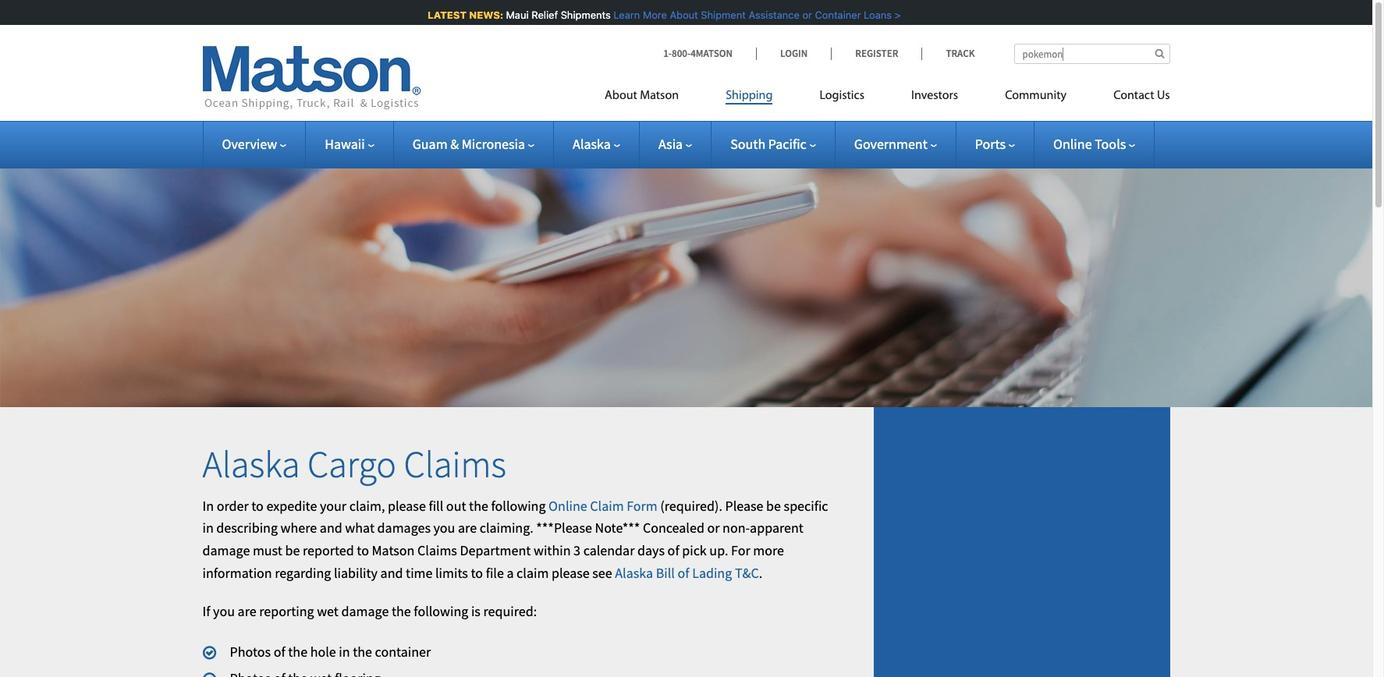 Task type: describe. For each thing, give the bounding box(es) containing it.
claiming.
[[480, 519, 534, 537]]

0 horizontal spatial you
[[213, 602, 235, 620]]

alaska for alaska
[[573, 135, 611, 153]]

about matson link
[[605, 82, 702, 114]]

a
[[507, 564, 514, 582]]

micronesia
[[462, 135, 525, 153]]

hawaii
[[325, 135, 365, 153]]

blue matson logo with ocean, shipping, truck, rail and logistics written beneath it. image
[[203, 46, 421, 110]]

limits
[[435, 564, 468, 582]]

1 vertical spatial to
[[357, 542, 369, 560]]

government
[[854, 135, 928, 153]]

information
[[203, 564, 272, 582]]

loans
[[862, 9, 890, 21]]

guam
[[413, 135, 448, 153]]

shipment
[[699, 9, 744, 21]]

online tools link
[[1053, 135, 1136, 153]]

0 horizontal spatial please
[[388, 497, 426, 515]]

0 vertical spatial claims
[[404, 441, 506, 488]]

overview link
[[222, 135, 287, 153]]

&
[[450, 135, 459, 153]]

logistics link
[[796, 82, 888, 114]]

0 horizontal spatial and
[[320, 519, 342, 537]]

guam & micronesia
[[413, 135, 525, 153]]

customer inputing information via laptop to matson's online tools. image
[[0, 144, 1373, 407]]

container
[[375, 643, 431, 661]]

damages
[[377, 519, 431, 537]]

concealed
[[643, 519, 705, 537]]

are inside (required). please be specific in describing where and what damages you are claiming. ***please note*** concealed or non-apparent damage must be reported to matson claims department within 3 calendar days of pick up. for more information regarding liability and time limits to file a claim please see
[[458, 519, 477, 537]]

contact
[[1114, 90, 1155, 102]]

time
[[406, 564, 433, 582]]

login link
[[756, 47, 831, 60]]

reporting
[[259, 602, 314, 620]]

where
[[281, 519, 317, 537]]

investors link
[[888, 82, 982, 114]]

of inside (required). please be specific in describing where and what damages you are claiming. ***please note*** concealed or non-apparent damage must be reported to matson claims department within 3 calendar days of pick up. for more information regarding liability and time limits to file a claim please see
[[668, 542, 679, 560]]

pick
[[682, 542, 707, 560]]

the right hole
[[353, 643, 372, 661]]

non-
[[723, 519, 750, 537]]

regarding
[[275, 564, 331, 582]]

south pacific
[[731, 135, 807, 153]]

0 vertical spatial about
[[668, 9, 696, 21]]

(required). please be specific in describing where and what damages you are claiming. ***please note*** concealed or non-apparent damage must be reported to matson claims department within 3 calendar days of pick up. for more information regarding liability and time limits to file a claim please see
[[203, 497, 828, 582]]

or inside (required). please be specific in describing where and what damages you are claiming. ***please note*** concealed or non-apparent damage must be reported to matson claims department within 3 calendar days of pick up. for more information regarding liability and time limits to file a claim please see
[[707, 519, 720, 537]]

0 horizontal spatial are
[[238, 602, 256, 620]]

about matson
[[605, 90, 679, 102]]

online tools
[[1053, 135, 1126, 153]]

must
[[253, 542, 282, 560]]

if you are reporting wet damage the following is required:
[[203, 602, 537, 620]]

about inside about matson link
[[605, 90, 637, 102]]

news:
[[467, 9, 502, 21]]

0 vertical spatial to
[[251, 497, 264, 515]]

contact us link
[[1090, 82, 1170, 114]]

0 vertical spatial or
[[801, 9, 810, 21]]

1-
[[663, 47, 672, 60]]

track link
[[922, 47, 975, 60]]

us
[[1157, 90, 1170, 102]]

for
[[731, 542, 750, 560]]

***please
[[536, 519, 592, 537]]

government link
[[854, 135, 937, 153]]

expedite
[[266, 497, 317, 515]]

assistance
[[747, 9, 798, 21]]

claim
[[590, 497, 624, 515]]

online claim form link
[[549, 497, 658, 515]]

asia
[[659, 135, 683, 153]]

claims inside (required). please be specific in describing where and what damages you are claiming. ***please note*** concealed or non-apparent damage must be reported to matson claims department within 3 calendar days of pick up. for more information regarding liability and time limits to file a claim please see
[[418, 542, 457, 560]]

1-800-4matson link
[[663, 47, 756, 60]]

register
[[855, 47, 899, 60]]

alaska for alaska bill of lading t&c .
[[615, 564, 653, 582]]

ports link
[[975, 135, 1015, 153]]

tools
[[1095, 135, 1126, 153]]

learn more about shipment assistance or container loans > link
[[612, 9, 899, 21]]

photos of the hole in the container
[[230, 643, 431, 661]]

in for describing
[[203, 519, 214, 537]]

logistics
[[820, 90, 865, 102]]

calendar
[[583, 542, 635, 560]]

alaska bill of lading t&c .
[[615, 564, 763, 582]]

cargo
[[308, 441, 396, 488]]

overview
[[222, 135, 277, 153]]

asia link
[[659, 135, 692, 153]]

specific
[[784, 497, 828, 515]]

latest news: maui relief shipments learn more about shipment assistance or container loans >
[[426, 9, 899, 21]]

shipments
[[559, 9, 609, 21]]



Task type: vqa. For each thing, say whether or not it's contained in the screenshot.
Or within the (required). Please be specific in describing where and what damages you are claiming. ***Please Note*** Concealed or non-apparent damage must be reported to Matson Claims Department within 3 calendar days of pick up. For more information regarding liability and time limits to file a claim please see
yes



Task type: locate. For each thing, give the bounding box(es) containing it.
to left file
[[471, 564, 483, 582]]

1 vertical spatial alaska
[[203, 441, 300, 488]]

0 vertical spatial please
[[388, 497, 426, 515]]

following left is
[[414, 602, 468, 620]]

0 horizontal spatial following
[[414, 602, 468, 620]]

section
[[854, 407, 1190, 677]]

be down where
[[285, 542, 300, 560]]

1 vertical spatial you
[[213, 602, 235, 620]]

matson inside (required). please be specific in describing where and what damages you are claiming. ***please note*** concealed or non-apparent damage must be reported to matson claims department within 3 calendar days of pick up. for more information regarding liability and time limits to file a claim please see
[[372, 542, 415, 560]]

claim,
[[349, 497, 385, 515]]

and down your
[[320, 519, 342, 537]]

1 horizontal spatial matson
[[640, 90, 679, 102]]

alaska bill of lading t&c link
[[615, 564, 759, 582]]

in for the
[[339, 643, 350, 661]]

in
[[203, 497, 214, 515]]

0 vertical spatial alaska
[[573, 135, 611, 153]]

liability
[[334, 564, 378, 582]]

alaska up order
[[203, 441, 300, 488]]

guam & micronesia link
[[413, 135, 535, 153]]

community
[[1005, 90, 1067, 102]]

0 vertical spatial are
[[458, 519, 477, 537]]

3
[[574, 542, 581, 560]]

1 horizontal spatial you
[[434, 519, 455, 537]]

maui
[[504, 9, 527, 21]]

claims up out
[[404, 441, 506, 488]]

south
[[731, 135, 766, 153]]

describing
[[216, 519, 278, 537]]

alaska for alaska cargo claims
[[203, 441, 300, 488]]

2 horizontal spatial to
[[471, 564, 483, 582]]

and left time
[[380, 564, 403, 582]]

0 vertical spatial following
[[491, 497, 546, 515]]

1 vertical spatial and
[[380, 564, 403, 582]]

required:
[[483, 602, 537, 620]]

about up alaska link
[[605, 90, 637, 102]]

0 horizontal spatial be
[[285, 542, 300, 560]]

0 horizontal spatial about
[[605, 90, 637, 102]]

community link
[[982, 82, 1090, 114]]

relief
[[530, 9, 556, 21]]

4matson
[[691, 47, 733, 60]]

you right if
[[213, 602, 235, 620]]

0 horizontal spatial or
[[707, 519, 720, 537]]

more
[[641, 9, 665, 21]]

1 horizontal spatial online
[[1053, 135, 1092, 153]]

order
[[217, 497, 249, 515]]

2 vertical spatial to
[[471, 564, 483, 582]]

1 vertical spatial or
[[707, 519, 720, 537]]

0 horizontal spatial in
[[203, 519, 214, 537]]

damage up information
[[203, 542, 250, 560]]

1 vertical spatial following
[[414, 602, 468, 620]]

Search search field
[[1014, 44, 1170, 64]]

following
[[491, 497, 546, 515], [414, 602, 468, 620]]

1-800-4matson
[[663, 47, 733, 60]]

your
[[320, 497, 347, 515]]

register link
[[831, 47, 922, 60]]

0 horizontal spatial online
[[549, 497, 587, 515]]

are
[[458, 519, 477, 537], [238, 602, 256, 620]]

fill
[[429, 497, 443, 515]]

to
[[251, 497, 264, 515], [357, 542, 369, 560], [471, 564, 483, 582]]

2 vertical spatial alaska
[[615, 564, 653, 582]]

is
[[471, 602, 481, 620]]

alaska down about matson
[[573, 135, 611, 153]]

1 vertical spatial matson
[[372, 542, 415, 560]]

be up the apparent
[[766, 497, 781, 515]]

alaska link
[[573, 135, 620, 153]]

please up damages
[[388, 497, 426, 515]]

be
[[766, 497, 781, 515], [285, 542, 300, 560]]

1 horizontal spatial and
[[380, 564, 403, 582]]

1 horizontal spatial please
[[552, 564, 590, 582]]

of
[[668, 542, 679, 560], [678, 564, 689, 582], [274, 643, 285, 661]]

1 horizontal spatial damage
[[341, 602, 389, 620]]

0 horizontal spatial to
[[251, 497, 264, 515]]

1 horizontal spatial about
[[668, 9, 696, 21]]

the right out
[[469, 497, 488, 515]]

login
[[780, 47, 808, 60]]

alaska down days
[[615, 564, 653, 582]]

1 vertical spatial of
[[678, 564, 689, 582]]

what
[[345, 519, 375, 537]]

or left container
[[801, 9, 810, 21]]

about right more
[[668, 9, 696, 21]]

apparent
[[750, 519, 804, 537]]

you down fill
[[434, 519, 455, 537]]

bill
[[656, 564, 675, 582]]

if
[[203, 602, 210, 620]]

0 vertical spatial matson
[[640, 90, 679, 102]]

to down what on the bottom left
[[357, 542, 369, 560]]

1 horizontal spatial be
[[766, 497, 781, 515]]

None search field
[[1014, 44, 1170, 64]]

800-
[[672, 47, 691, 60]]

0 vertical spatial of
[[668, 542, 679, 560]]

are down out
[[458, 519, 477, 537]]

to up describing
[[251, 497, 264, 515]]

1 horizontal spatial alaska
[[573, 135, 611, 153]]

of right the photos
[[274, 643, 285, 661]]

wet
[[317, 602, 339, 620]]

hawaii link
[[325, 135, 374, 153]]

1 vertical spatial please
[[552, 564, 590, 582]]

please down 3 at the left of the page
[[552, 564, 590, 582]]

matson inside the top menu navigation
[[640, 90, 679, 102]]

1 horizontal spatial or
[[801, 9, 810, 21]]

top menu navigation
[[605, 82, 1170, 114]]

0 vertical spatial in
[[203, 519, 214, 537]]

1 vertical spatial in
[[339, 643, 350, 661]]

online
[[1053, 135, 1092, 153], [549, 497, 587, 515]]

south pacific link
[[731, 135, 816, 153]]

1 horizontal spatial to
[[357, 542, 369, 560]]

(required).
[[660, 497, 723, 515]]

please inside (required). please be specific in describing where and what damages you are claiming. ***please note*** concealed or non-apparent damage must be reported to matson claims department within 3 calendar days of pick up. for more information regarding liability and time limits to file a claim please see
[[552, 564, 590, 582]]

note***
[[595, 519, 640, 537]]

in inside (required). please be specific in describing where and what damages you are claiming. ***please note*** concealed or non-apparent damage must be reported to matson claims department within 3 calendar days of pick up. for more information regarding liability and time limits to file a claim please see
[[203, 519, 214, 537]]

0 horizontal spatial matson
[[372, 542, 415, 560]]

0 horizontal spatial damage
[[203, 542, 250, 560]]

t&c
[[735, 564, 759, 582]]

0 vertical spatial and
[[320, 519, 342, 537]]

the left hole
[[288, 643, 308, 661]]

0 vertical spatial damage
[[203, 542, 250, 560]]

online up '***please'
[[549, 497, 587, 515]]

damage right wet
[[341, 602, 389, 620]]

1 vertical spatial be
[[285, 542, 300, 560]]

1 horizontal spatial following
[[491, 497, 546, 515]]

2 vertical spatial of
[[274, 643, 285, 661]]

contact us
[[1114, 90, 1170, 102]]

pacific
[[768, 135, 807, 153]]

1 horizontal spatial are
[[458, 519, 477, 537]]

0 vertical spatial be
[[766, 497, 781, 515]]

1 vertical spatial damage
[[341, 602, 389, 620]]

lading
[[692, 564, 732, 582]]

.
[[759, 564, 763, 582]]

you inside (required). please be specific in describing where and what damages you are claiming. ***please note*** concealed or non-apparent damage must be reported to matson claims department within 3 calendar days of pick up. for more information regarding liability and time limits to file a claim please see
[[434, 519, 455, 537]]

track
[[946, 47, 975, 60]]

hole
[[310, 643, 336, 661]]

of left pick
[[668, 542, 679, 560]]

are down information
[[238, 602, 256, 620]]

shipping link
[[702, 82, 796, 114]]

within
[[534, 542, 571, 560]]

up.
[[710, 542, 728, 560]]

0 horizontal spatial alaska
[[203, 441, 300, 488]]

alaska
[[573, 135, 611, 153], [203, 441, 300, 488], [615, 564, 653, 582]]

latest
[[426, 9, 465, 21]]

days
[[638, 542, 665, 560]]

2 horizontal spatial alaska
[[615, 564, 653, 582]]

search image
[[1155, 48, 1165, 59]]

more
[[753, 542, 784, 560]]

online left tools in the top of the page
[[1053, 135, 1092, 153]]

container
[[813, 9, 859, 21]]

matson down damages
[[372, 542, 415, 560]]

claims up limits
[[418, 542, 457, 560]]

claims
[[404, 441, 506, 488], [418, 542, 457, 560]]

out
[[446, 497, 466, 515]]

matson down "1-"
[[640, 90, 679, 102]]

1 vertical spatial online
[[549, 497, 587, 515]]

0 vertical spatial online
[[1053, 135, 1092, 153]]

1 horizontal spatial in
[[339, 643, 350, 661]]

file
[[486, 564, 504, 582]]

claim
[[517, 564, 549, 582]]

and
[[320, 519, 342, 537], [380, 564, 403, 582]]

in right hole
[[339, 643, 350, 661]]

1 vertical spatial claims
[[418, 542, 457, 560]]

please
[[388, 497, 426, 515], [552, 564, 590, 582]]

or left non-
[[707, 519, 720, 537]]

damage inside (required). please be specific in describing where and what damages you are claiming. ***please note*** concealed or non-apparent damage must be reported to matson claims department within 3 calendar days of pick up. for more information regarding liability and time limits to file a claim please see
[[203, 542, 250, 560]]

investors
[[911, 90, 958, 102]]

learn
[[612, 9, 638, 21]]

form
[[627, 497, 658, 515]]

the up container
[[392, 602, 411, 620]]

shipping
[[726, 90, 773, 102]]

or
[[801, 9, 810, 21], [707, 519, 720, 537]]

of right bill
[[678, 564, 689, 582]]

in order to expedite your claim, please fill out the following online claim form
[[203, 497, 658, 515]]

1 vertical spatial about
[[605, 90, 637, 102]]

alaska cargo claims
[[203, 441, 506, 488]]

following up claiming.
[[491, 497, 546, 515]]

0 vertical spatial you
[[434, 519, 455, 537]]

reported
[[303, 542, 354, 560]]

in down in
[[203, 519, 214, 537]]

1 vertical spatial are
[[238, 602, 256, 620]]

damage
[[203, 542, 250, 560], [341, 602, 389, 620]]



